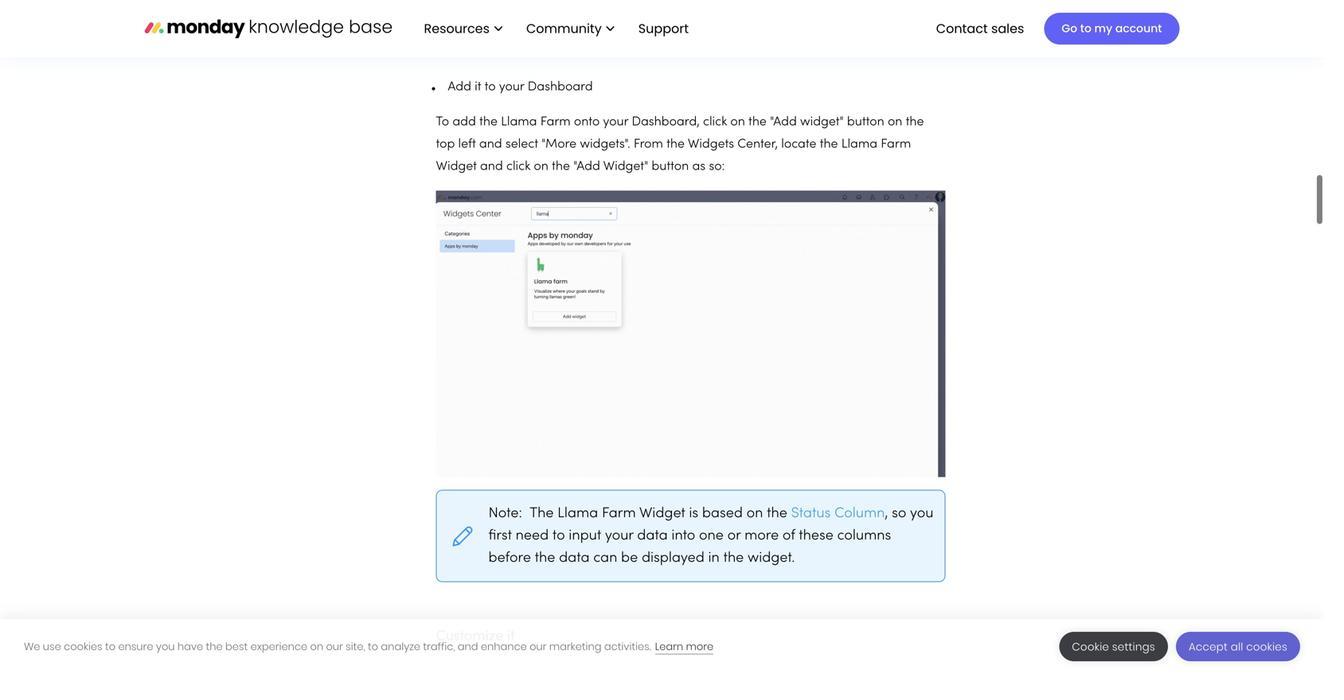 Task type: locate. For each thing, give the bounding box(es) containing it.
cookies for use
[[64, 640, 102, 654]]

1 vertical spatial you
[[156, 640, 175, 654]]

or
[[728, 530, 741, 543]]

0 vertical spatial button
[[848, 116, 885, 128]]

1 horizontal spatial our
[[530, 640, 547, 654]]

widget up into
[[640, 508, 686, 521]]

,
[[885, 508, 889, 521]]

so:
[[709, 161, 725, 173]]

1 our from the left
[[326, 640, 343, 654]]

dashboard,
[[632, 116, 700, 128]]

note: the llama farm widget is based on the status column
[[489, 508, 885, 521]]

farm
[[541, 116, 571, 128], [881, 139, 912, 151], [602, 508, 636, 521]]

your up widgets".
[[603, 116, 629, 128]]

contact
[[937, 19, 989, 37]]

input
[[569, 530, 602, 543]]

contact sales
[[937, 19, 1025, 37]]

widget
[[436, 161, 477, 173], [640, 508, 686, 521]]

1 cookies from the left
[[64, 640, 102, 654]]

data
[[638, 530, 668, 543], [559, 552, 590, 566]]

best
[[225, 640, 248, 654]]

button left as
[[652, 161, 689, 173]]

widgets
[[688, 139, 735, 151]]

1 horizontal spatial data
[[638, 530, 668, 543]]

more up widget.
[[745, 530, 779, 543]]

, so you first need to input your data into one or more of these columns before the data can be displayed in the widget.
[[489, 508, 934, 566]]

button
[[848, 116, 885, 128], [652, 161, 689, 173]]

go to my account link
[[1045, 13, 1180, 45]]

support
[[639, 19, 689, 37]]

enhance
[[481, 640, 527, 654]]

our
[[326, 640, 343, 654], [530, 640, 547, 654]]

cookies inside accept all cookies button
[[1247, 640, 1288, 655]]

llama
[[501, 116, 537, 128], [842, 139, 878, 151], [558, 508, 599, 521]]

0 vertical spatial it
[[475, 81, 482, 93]]

1 vertical spatial your
[[603, 116, 629, 128]]

1 vertical spatial widget
[[640, 508, 686, 521]]

and
[[480, 139, 502, 151], [480, 161, 503, 173], [458, 640, 478, 654]]

activities.
[[605, 640, 652, 654]]

click up the widgets
[[703, 116, 728, 128]]

you
[[911, 508, 934, 521], [156, 640, 175, 654]]

2 horizontal spatial farm
[[881, 139, 912, 151]]

0 horizontal spatial more
[[686, 640, 714, 654]]

0 vertical spatial click
[[703, 116, 728, 128]]

2 cookies from the left
[[1247, 640, 1288, 655]]

resources link
[[416, 15, 511, 42]]

cookies for all
[[1247, 640, 1288, 655]]

your left dashboard
[[499, 81, 525, 93]]

to
[[1081, 21, 1092, 36], [485, 81, 496, 93], [553, 530, 565, 543], [105, 640, 116, 654], [368, 640, 378, 654]]

more inside the , so you first need to input your data into one or more of these columns before the data can be displayed in the widget.
[[745, 530, 779, 543]]

to inside the , so you first need to input your data into one or more of these columns before the data can be displayed in the widget.
[[553, 530, 565, 543]]

you inside the , so you first need to input your data into one or more of these columns before the data can be displayed in the widget.
[[911, 508, 934, 521]]

0 vertical spatial widget
[[436, 161, 477, 173]]

1 horizontal spatial llama
[[558, 508, 599, 521]]

of
[[783, 530, 796, 543]]

we
[[24, 640, 40, 654]]

1 horizontal spatial more
[[745, 530, 779, 543]]

2 horizontal spatial llama
[[842, 139, 878, 151]]

0 horizontal spatial click
[[507, 161, 531, 173]]

data up displayed
[[638, 530, 668, 543]]

locate
[[782, 139, 817, 151]]

our right the enhance
[[530, 640, 547, 654]]

"add
[[770, 116, 797, 128], [574, 161, 601, 173]]

cookies right all
[[1247, 640, 1288, 655]]

all
[[1232, 640, 1244, 655]]

analyze
[[381, 640, 421, 654]]

0 horizontal spatial "add
[[574, 161, 601, 173]]

column
[[835, 508, 885, 521]]

2 our from the left
[[530, 640, 547, 654]]

2 vertical spatial farm
[[602, 508, 636, 521]]

our left site,
[[326, 640, 343, 654]]

0 horizontal spatial you
[[156, 640, 175, 654]]

1 horizontal spatial it
[[507, 631, 515, 644]]

in
[[709, 552, 720, 566]]

0 horizontal spatial widget
[[436, 161, 477, 173]]

0 horizontal spatial data
[[559, 552, 590, 566]]

support link
[[631, 15, 702, 42], [639, 19, 694, 37]]

1 horizontal spatial you
[[911, 508, 934, 521]]

cookie
[[1073, 640, 1110, 655]]

2 vertical spatial your
[[605, 530, 634, 543]]

on right experience
[[310, 640, 324, 654]]

add
[[453, 116, 476, 128]]

it right customize
[[507, 631, 515, 644]]

"add up locate
[[770, 116, 797, 128]]

1 horizontal spatial "add
[[770, 116, 797, 128]]

status
[[792, 508, 831, 521]]

1 vertical spatial it
[[507, 631, 515, 644]]

to right go on the top right of the page
[[1081, 21, 1092, 36]]

have
[[178, 640, 203, 654]]

dashboard
[[528, 81, 593, 93]]

widget down left
[[436, 161, 477, 173]]

accept
[[1189, 640, 1229, 655]]

add it to your dashboard
[[448, 81, 593, 93]]

you left have
[[156, 640, 175, 654]]

1 vertical spatial farm
[[881, 139, 912, 151]]

0 vertical spatial more
[[745, 530, 779, 543]]

0 horizontal spatial cookies
[[64, 640, 102, 654]]

before
[[489, 552, 531, 566]]

cookies
[[64, 640, 102, 654], [1247, 640, 1288, 655]]

more right the learn
[[686, 640, 714, 654]]

cookies right use
[[64, 640, 102, 654]]

add
[[448, 81, 472, 93]]

cookie settings button
[[1060, 633, 1169, 662]]

to left "ensure"
[[105, 640, 116, 654]]

your inside the , so you first need to input your data into one or more of these columns before the data can be displayed in the widget.
[[605, 530, 634, 543]]

to inside main element
[[1081, 21, 1092, 36]]

on
[[731, 116, 746, 128], [888, 116, 903, 128], [534, 161, 549, 173], [747, 508, 764, 521], [310, 640, 324, 654]]

1 horizontal spatial button
[[848, 116, 885, 128]]

click
[[703, 116, 728, 128], [507, 161, 531, 173]]

your inside to add the llama farm onto your dashboard, click on the "add widget" button on the top left and select "more widgets". from the widgets center, locate the llama farm widget and click on the "add widget" button as so:
[[603, 116, 629, 128]]

1 horizontal spatial click
[[703, 116, 728, 128]]

to
[[436, 116, 449, 128]]

my
[[1095, 21, 1113, 36]]

0 horizontal spatial farm
[[541, 116, 571, 128]]

dialog
[[0, 620, 1325, 675]]

more
[[745, 530, 779, 543], [686, 640, 714, 654]]

1 horizontal spatial widget
[[640, 508, 686, 521]]

0 horizontal spatial it
[[475, 81, 482, 93]]

llama down widget"
[[842, 139, 878, 151]]

1 vertical spatial click
[[507, 161, 531, 173]]

llama up input
[[558, 508, 599, 521]]

0 vertical spatial and
[[480, 139, 502, 151]]

0 horizontal spatial our
[[326, 640, 343, 654]]

learn
[[655, 640, 684, 654]]

is
[[689, 508, 699, 521]]

1 vertical spatial more
[[686, 640, 714, 654]]

can
[[594, 552, 618, 566]]

top
[[436, 139, 455, 151]]

click down 'select'
[[507, 161, 531, 173]]

to left input
[[553, 530, 565, 543]]

it
[[475, 81, 482, 93], [507, 631, 515, 644]]

data down input
[[559, 552, 590, 566]]

it right add
[[475, 81, 482, 93]]

0 horizontal spatial button
[[652, 161, 689, 173]]

0 vertical spatial farm
[[541, 116, 571, 128]]

experience
[[251, 640, 308, 654]]

site,
[[346, 640, 365, 654]]

llama up 'select'
[[501, 116, 537, 128]]

your up be
[[605, 530, 634, 543]]

the
[[480, 116, 498, 128], [749, 116, 767, 128], [906, 116, 925, 128], [667, 139, 685, 151], [820, 139, 839, 151], [552, 161, 570, 173], [767, 508, 788, 521], [535, 552, 556, 566], [724, 552, 744, 566], [206, 640, 223, 654]]

0 horizontal spatial llama
[[501, 116, 537, 128]]

list
[[408, 0, 702, 57]]

one
[[700, 530, 724, 543]]

1 horizontal spatial cookies
[[1247, 640, 1288, 655]]

learn more link
[[655, 640, 714, 655]]

"add down widgets".
[[574, 161, 601, 173]]

you right so
[[911, 508, 934, 521]]

account
[[1116, 21, 1163, 36]]

ensure
[[118, 640, 153, 654]]

community link
[[519, 15, 623, 42]]

button right widget"
[[848, 116, 885, 128]]

0 vertical spatial you
[[911, 508, 934, 521]]

0 vertical spatial "add
[[770, 116, 797, 128]]



Task type: vqa. For each thing, say whether or not it's contained in the screenshot.
the 'the' to the left
no



Task type: describe. For each thing, give the bounding box(es) containing it.
1 vertical spatial llama
[[842, 139, 878, 151]]

center,
[[738, 139, 778, 151]]

customize
[[436, 631, 504, 644]]

widget"
[[604, 161, 649, 173]]

these
[[799, 530, 834, 543]]

cookie settings
[[1073, 640, 1156, 655]]

dashboard llama widget- board view.gif image
[[436, 0, 946, 28]]

need
[[516, 530, 549, 543]]

accept all cookies
[[1189, 640, 1288, 655]]

the
[[530, 508, 554, 521]]

marketing
[[550, 640, 602, 654]]

accept all cookies button
[[1177, 633, 1301, 662]]

customize it link
[[436, 622, 515, 647]]

0 vertical spatial llama
[[501, 116, 537, 128]]

columns
[[838, 530, 892, 543]]

main element
[[408, 0, 1180, 57]]

to right add
[[485, 81, 496, 93]]

widget inside to add the llama farm onto your dashboard, click on the "add widget" button on the top left and select "more widgets". from the widgets center, locate the llama farm widget and click on the "add widget" button as so:
[[436, 161, 477, 173]]

it for customize
[[507, 631, 515, 644]]

list containing resources
[[408, 0, 702, 57]]

into
[[672, 530, 696, 543]]

left
[[459, 139, 476, 151]]

"more
[[542, 139, 577, 151]]

go
[[1062, 21, 1078, 36]]

0 vertical spatial data
[[638, 530, 668, 543]]

displayed
[[642, 552, 705, 566]]

note:
[[489, 508, 523, 521]]

settings
[[1113, 640, 1156, 655]]

on down ""more"
[[534, 161, 549, 173]]

to add the llama farm onto your dashboard, click on the "add widget" button on the top left and select "more widgets". from the widgets center, locate the llama farm widget and click on the "add widget" button as so:
[[436, 116, 925, 173]]

0 vertical spatial your
[[499, 81, 525, 93]]

customize it
[[436, 631, 515, 644]]

select
[[506, 139, 539, 151]]

from
[[634, 139, 664, 151]]

2 vertical spatial and
[[458, 640, 478, 654]]

be
[[621, 552, 638, 566]]

widget"
[[801, 116, 844, 128]]

on up center,
[[731, 116, 746, 128]]

widgets".
[[580, 139, 631, 151]]

1 vertical spatial button
[[652, 161, 689, 173]]

widget.
[[748, 552, 795, 566]]

traffic,
[[423, 640, 455, 654]]

contact sales link
[[929, 15, 1033, 42]]

use
[[43, 640, 61, 654]]

1 vertical spatial and
[[480, 161, 503, 173]]

so
[[892, 508, 907, 521]]

1 vertical spatial "add
[[574, 161, 601, 173]]

dashboard llama widget- dashboard.gif image
[[436, 191, 946, 478]]

the inside 'dialog'
[[206, 640, 223, 654]]

status column link
[[792, 508, 885, 521]]

on right widget"
[[888, 116, 903, 128]]

it for add
[[475, 81, 482, 93]]

resources
[[424, 19, 490, 37]]

based
[[703, 508, 743, 521]]

sales
[[992, 19, 1025, 37]]

first
[[489, 530, 512, 543]]

monday.com logo image
[[145, 12, 392, 45]]

dialog containing cookie settings
[[0, 620, 1325, 675]]

onto
[[574, 116, 600, 128]]

1 vertical spatial data
[[559, 552, 590, 566]]

as
[[693, 161, 706, 173]]

go to my account
[[1062, 21, 1163, 36]]

we use cookies to ensure you have the best experience on our site, to analyze traffic, and enhance our marketing activities. learn more
[[24, 640, 714, 654]]

2 vertical spatial llama
[[558, 508, 599, 521]]

community
[[527, 19, 602, 37]]

on right based
[[747, 508, 764, 521]]

to right site,
[[368, 640, 378, 654]]

1 horizontal spatial farm
[[602, 508, 636, 521]]



